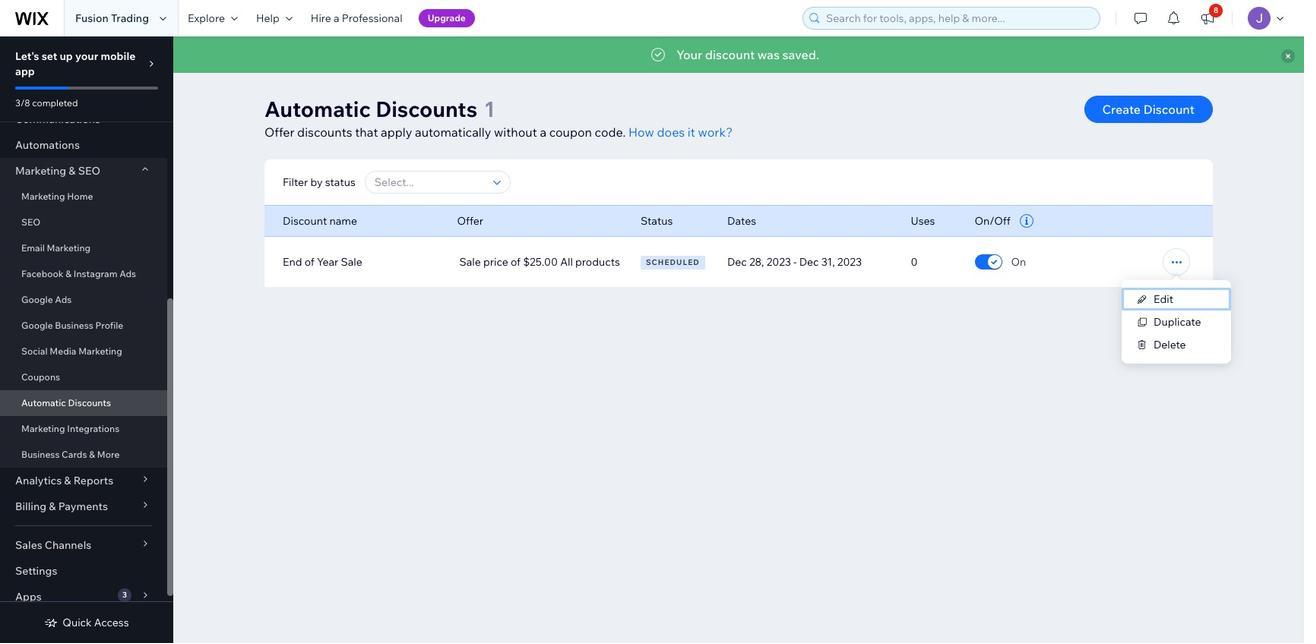 Task type: describe. For each thing, give the bounding box(es) containing it.
that
[[355, 125, 378, 140]]

help
[[256, 11, 280, 25]]

create discount button
[[1085, 96, 1213, 123]]

products
[[576, 255, 620, 269]]

3
[[122, 591, 127, 601]]

0 vertical spatial ads
[[119, 268, 136, 280]]

home
[[67, 191, 93, 202]]

8
[[1214, 5, 1219, 15]]

facebook & instagram ads
[[21, 268, 136, 280]]

hire a professional link
[[302, 0, 412, 36]]

integrations
[[67, 423, 120, 435]]

app
[[15, 65, 35, 78]]

analytics
[[15, 474, 62, 488]]

on/off
[[975, 214, 1011, 228]]

saved.
[[783, 47, 820, 62]]

discount inside "button"
[[1144, 102, 1195, 117]]

was
[[758, 47, 780, 62]]

professional
[[342, 11, 403, 25]]

0 vertical spatial a
[[334, 11, 340, 25]]

Search for tools, apps, help & more... field
[[822, 8, 1096, 29]]

menu containing edit
[[1122, 288, 1232, 357]]

& for reports
[[64, 474, 71, 488]]

without
[[494, 125, 537, 140]]

checking
[[709, 47, 762, 62]]

delete
[[1154, 338, 1187, 352]]

access
[[94, 617, 129, 630]]

1 2023 from the left
[[767, 255, 791, 269]]

marketing integrations
[[21, 423, 120, 435]]

0 horizontal spatial seo
[[21, 217, 40, 228]]

your
[[677, 47, 703, 62]]

offer inside 'automatic discounts 1 offer discounts that apply automatically without a coupon code. how does it work?'
[[265, 125, 295, 140]]

hire a professional
[[311, 11, 403, 25]]

upgrade button
[[419, 9, 475, 27]]

apply
[[381, 125, 412, 140]]

1 vertical spatial discount
[[283, 214, 327, 228]]

completed
[[32, 97, 78, 109]]

google ads link
[[0, 287, 167, 313]]

mobile inside alert
[[903, 47, 943, 62]]

edit
[[1154, 293, 1174, 306]]

status
[[325, 176, 356, 189]]

cards
[[62, 449, 87, 461]]

payments
[[58, 500, 108, 514]]

won't
[[578, 47, 609, 62]]

0 horizontal spatial ads
[[55, 294, 72, 306]]

google business profile link
[[0, 313, 167, 339]]

automatic discounts
[[21, 398, 111, 409]]

marketing for home
[[21, 191, 65, 202]]

let's
[[15, 49, 39, 63]]

sales channels
[[15, 539, 91, 553]]

email marketing
[[21, 243, 91, 254]]

your discount was saved.
[[677, 47, 820, 62]]

& for payments
[[49, 500, 56, 514]]

year
[[317, 255, 339, 269]]

delete button
[[1122, 334, 1232, 357]]

marketing for integrations
[[21, 423, 65, 435]]

31,
[[822, 255, 835, 269]]

pos
[[860, 47, 886, 62]]

coupons link
[[0, 365, 167, 391]]

automatic for won't
[[457, 47, 517, 62]]

analytics & reports button
[[0, 468, 167, 494]]

google business profile
[[21, 320, 123, 331]]

when
[[676, 47, 707, 62]]

discount
[[705, 47, 755, 62]]

dec 28, 2023 - dec 31, 2023
[[728, 255, 862, 269]]

-
[[794, 255, 797, 269]]

billing & payments button
[[0, 494, 167, 520]]

automatic discounts link
[[0, 391, 167, 417]]

create
[[1103, 102, 1141, 117]]

explore
[[188, 11, 225, 25]]

hire
[[311, 11, 331, 25]]

0
[[911, 255, 918, 269]]

facebook
[[21, 268, 64, 280]]

marketing for &
[[15, 164, 66, 178]]

trading
[[111, 11, 149, 25]]

let's set up your mobile app
[[15, 49, 136, 78]]

1
[[484, 96, 495, 122]]

google for google business profile
[[21, 320, 53, 331]]

automatic discounts won't be applied when checking out on wix retail pos or mobile pos.
[[457, 47, 974, 62]]

Select... field
[[370, 172, 489, 193]]

more
[[97, 449, 120, 461]]

1 dec from the left
[[728, 255, 747, 269]]

price
[[484, 255, 508, 269]]

mobile inside let's set up your mobile app
[[101, 49, 136, 63]]

& for instagram
[[66, 268, 72, 280]]

duplicate
[[1154, 316, 1202, 329]]

on
[[1012, 255, 1027, 269]]

work?
[[698, 125, 733, 140]]

sale price of $25.00 all products
[[460, 255, 620, 269]]

dates
[[728, 214, 757, 228]]

discount name
[[283, 214, 357, 228]]

all
[[560, 255, 573, 269]]

8 button
[[1191, 0, 1225, 36]]

settings
[[15, 565, 57, 579]]



Task type: vqa. For each thing, say whether or not it's contained in the screenshot.
rightmost IMAGE
no



Task type: locate. For each thing, give the bounding box(es) containing it.
how
[[629, 125, 655, 140]]

sales
[[15, 539, 42, 553]]

media
[[50, 346, 76, 357]]

1 vertical spatial google
[[21, 320, 53, 331]]

ads up google business profile
[[55, 294, 72, 306]]

business inside 'link'
[[55, 320, 93, 331]]

discounts left won't
[[520, 47, 576, 62]]

0 vertical spatial automatic
[[457, 47, 517, 62]]

billing & payments
[[15, 500, 108, 514]]

1 google from the top
[[21, 294, 53, 306]]

2023 right 31,
[[838, 255, 862, 269]]

retail
[[828, 47, 857, 62]]

social
[[21, 346, 48, 357]]

1 of from the left
[[305, 255, 315, 269]]

be
[[612, 47, 627, 62]]

set
[[42, 49, 57, 63]]

1 horizontal spatial sale
[[460, 255, 481, 269]]

& right facebook
[[66, 268, 72, 280]]

business up social media marketing
[[55, 320, 93, 331]]

communications
[[15, 113, 100, 126]]

does
[[657, 125, 685, 140]]

0 horizontal spatial discounts
[[297, 125, 352, 140]]

discounts inside 'automatic discounts 1 offer discounts that apply automatically without a coupon code. how does it work?'
[[376, 96, 478, 122]]

menu
[[1122, 288, 1232, 357]]

automatic down upgrade button
[[457, 47, 517, 62]]

1 horizontal spatial seo
[[78, 164, 100, 178]]

scheduled
[[646, 258, 700, 268]]

offer up price
[[457, 214, 484, 228]]

2023 left "-"
[[767, 255, 791, 269]]

automatic inside 'sidebar' element
[[21, 398, 66, 409]]

discounts
[[520, 47, 576, 62], [297, 125, 352, 140]]

1 vertical spatial discounts
[[297, 125, 352, 140]]

0 horizontal spatial a
[[334, 11, 340, 25]]

by
[[311, 176, 323, 189]]

marketing inside popup button
[[15, 164, 66, 178]]

google for google ads
[[21, 294, 53, 306]]

filter
[[283, 176, 308, 189]]

1 horizontal spatial a
[[540, 125, 547, 140]]

coupons
[[21, 372, 60, 383]]

1 sale from the left
[[341, 255, 363, 269]]

0 vertical spatial google
[[21, 294, 53, 306]]

fusion
[[75, 11, 109, 25]]

0 vertical spatial offer
[[265, 125, 295, 140]]

ads right instagram
[[119, 268, 136, 280]]

1 horizontal spatial mobile
[[903, 47, 943, 62]]

2 google from the top
[[21, 320, 53, 331]]

of
[[305, 255, 315, 269], [511, 255, 521, 269]]

channels
[[45, 539, 91, 553]]

seo up email
[[21, 217, 40, 228]]

automatic for 1
[[265, 96, 371, 122]]

your
[[75, 49, 98, 63]]

marketing down automatic discounts
[[21, 423, 65, 435]]

2 sale from the left
[[460, 255, 481, 269]]

quick access
[[63, 617, 129, 630]]

offer
[[265, 125, 295, 140], [457, 214, 484, 228]]

your discount was saved. alert
[[173, 36, 1305, 73]]

automations link
[[0, 132, 167, 158]]

quick access button
[[44, 617, 129, 630]]

0 horizontal spatial mobile
[[101, 49, 136, 63]]

discounts for automatic discounts 1 offer discounts that apply automatically without a coupon code. how does it work?
[[376, 96, 478, 122]]

discount left 'name'
[[283, 214, 327, 228]]

2 dec from the left
[[800, 255, 819, 269]]

automatic inside alert
[[457, 47, 517, 62]]

1 horizontal spatial 2023
[[838, 255, 862, 269]]

2 vertical spatial automatic
[[21, 398, 66, 409]]

0 vertical spatial discount
[[1144, 102, 1195, 117]]

sale left price
[[460, 255, 481, 269]]

edit button
[[1122, 288, 1232, 311]]

settings link
[[0, 559, 167, 585]]

0 horizontal spatial discount
[[283, 214, 327, 228]]

$25.00
[[523, 255, 558, 269]]

discounts inside automatic discounts won't be applied when checking out on wix retail pos or mobile pos. alert
[[520, 47, 576, 62]]

business up the analytics on the bottom left
[[21, 449, 60, 461]]

google inside 'link'
[[21, 320, 53, 331]]

of right price
[[511, 255, 521, 269]]

& up the home
[[69, 164, 76, 178]]

1 horizontal spatial of
[[511, 255, 521, 269]]

upgrade
[[428, 12, 466, 24]]

google up social
[[21, 320, 53, 331]]

facebook & instagram ads link
[[0, 262, 167, 287]]

mobile right or
[[903, 47, 943, 62]]

out
[[764, 47, 784, 62]]

communications button
[[0, 106, 167, 132]]

sale right year
[[341, 255, 363, 269]]

applied
[[630, 47, 673, 62]]

google ads
[[21, 294, 72, 306]]

a right the hire
[[334, 11, 340, 25]]

dec right "-"
[[800, 255, 819, 269]]

marketing & seo
[[15, 164, 100, 178]]

seo up marketing home link
[[78, 164, 100, 178]]

& for seo
[[69, 164, 76, 178]]

& left reports
[[64, 474, 71, 488]]

0 horizontal spatial of
[[305, 255, 315, 269]]

0 horizontal spatial dec
[[728, 255, 747, 269]]

1 vertical spatial a
[[540, 125, 547, 140]]

ads
[[119, 268, 136, 280], [55, 294, 72, 306]]

sale
[[341, 255, 363, 269], [460, 255, 481, 269]]

email marketing link
[[0, 236, 167, 262]]

social media marketing link
[[0, 339, 167, 365]]

fusion trading
[[75, 11, 149, 25]]

code.
[[595, 125, 626, 140]]

name
[[330, 214, 357, 228]]

2 2023 from the left
[[838, 255, 862, 269]]

create discount
[[1103, 102, 1195, 117]]

3/8 completed
[[15, 97, 78, 109]]

sidebar element
[[0, 0, 173, 644]]

help button
[[247, 0, 302, 36]]

1 vertical spatial automatic
[[265, 96, 371, 122]]

marketing home link
[[0, 184, 167, 210]]

1 vertical spatial ads
[[55, 294, 72, 306]]

business cards & more
[[21, 449, 120, 461]]

0 horizontal spatial discounts
[[68, 398, 111, 409]]

0 vertical spatial discounts
[[376, 96, 478, 122]]

1 horizontal spatial offer
[[457, 214, 484, 228]]

1 vertical spatial offer
[[457, 214, 484, 228]]

profile
[[95, 320, 123, 331]]

of right the 'end'
[[305, 255, 315, 269]]

reports
[[73, 474, 113, 488]]

uses
[[911, 214, 936, 228]]

or
[[888, 47, 901, 62]]

mobile right your
[[101, 49, 136, 63]]

automatic inside 'automatic discounts 1 offer discounts that apply automatically without a coupon code. how does it work?'
[[265, 96, 371, 122]]

dec left 28,
[[728, 255, 747, 269]]

1 horizontal spatial ads
[[119, 268, 136, 280]]

1 vertical spatial discounts
[[68, 398, 111, 409]]

1 horizontal spatial automatic
[[265, 96, 371, 122]]

1 vertical spatial seo
[[21, 217, 40, 228]]

email
[[21, 243, 45, 254]]

discount right create on the top
[[1144, 102, 1195, 117]]

it
[[688, 125, 696, 140]]

a left coupon
[[540, 125, 547, 140]]

automatic down coupons
[[21, 398, 66, 409]]

seo inside popup button
[[78, 164, 100, 178]]

discounts left that at the left top of page
[[297, 125, 352, 140]]

1 horizontal spatial discounts
[[520, 47, 576, 62]]

google down facebook
[[21, 294, 53, 306]]

a
[[334, 11, 340, 25], [540, 125, 547, 140]]

automatically
[[415, 125, 491, 140]]

marketing home
[[21, 191, 93, 202]]

discounts inside 'sidebar' element
[[68, 398, 111, 409]]

marketing up facebook & instagram ads
[[47, 243, 91, 254]]

coupon
[[549, 125, 592, 140]]

1 horizontal spatial discounts
[[376, 96, 478, 122]]

discounts for automatic discounts
[[68, 398, 111, 409]]

on
[[786, 47, 801, 62]]

marketing down automations
[[15, 164, 66, 178]]

instagram
[[74, 268, 117, 280]]

0 horizontal spatial offer
[[265, 125, 295, 140]]

& left more
[[89, 449, 95, 461]]

automatic discounts won't be applied when checking out on wix retail pos or mobile pos. alert
[[173, 36, 1305, 73]]

& inside dropdown button
[[64, 474, 71, 488]]

1 vertical spatial business
[[21, 449, 60, 461]]

marketing & seo button
[[0, 158, 167, 184]]

0 vertical spatial seo
[[78, 164, 100, 178]]

google
[[21, 294, 53, 306], [21, 320, 53, 331]]

quick
[[63, 617, 92, 630]]

discounts up 'automatically'
[[376, 96, 478, 122]]

discounts up integrations
[[68, 398, 111, 409]]

pos.
[[945, 47, 974, 62]]

analytics & reports
[[15, 474, 113, 488]]

offer up filter
[[265, 125, 295, 140]]

a inside 'automatic discounts 1 offer discounts that apply automatically without a coupon code. how does it work?'
[[540, 125, 547, 140]]

0 horizontal spatial automatic
[[21, 398, 66, 409]]

2 of from the left
[[511, 255, 521, 269]]

0 horizontal spatial sale
[[341, 255, 363, 269]]

1 horizontal spatial discount
[[1144, 102, 1195, 117]]

discounts inside 'automatic discounts 1 offer discounts that apply automatically without a coupon code. how does it work?'
[[297, 125, 352, 140]]

& right billing at the left bottom of page
[[49, 500, 56, 514]]

1 horizontal spatial dec
[[800, 255, 819, 269]]

automatic up that at the left top of page
[[265, 96, 371, 122]]

0 vertical spatial discounts
[[520, 47, 576, 62]]

0 vertical spatial business
[[55, 320, 93, 331]]

marketing down marketing & seo
[[21, 191, 65, 202]]

2 horizontal spatial automatic
[[457, 47, 517, 62]]

0 horizontal spatial 2023
[[767, 255, 791, 269]]

marketing down profile
[[78, 346, 122, 357]]

marketing integrations link
[[0, 417, 167, 442]]

apps
[[15, 591, 42, 604]]



